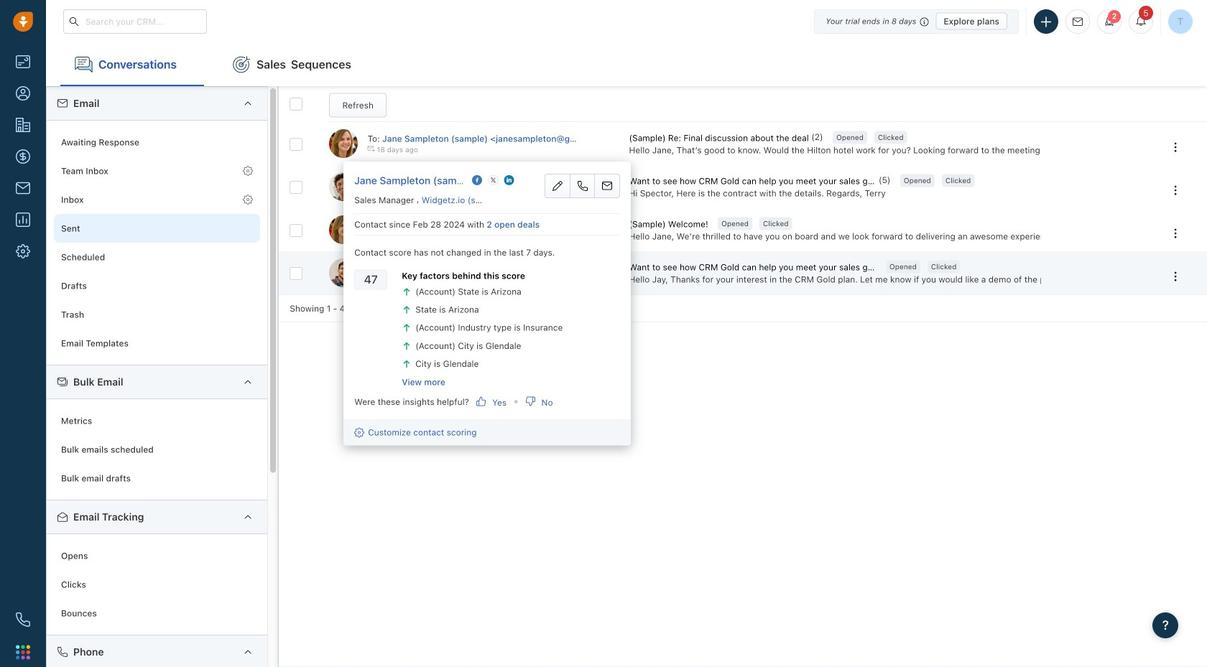 Task type: locate. For each thing, give the bounding box(es) containing it.
1 outgoing image from the top
[[368, 145, 375, 152]]

2 vertical spatial outgoing image
[[368, 231, 375, 239]]

tab list
[[46, 43, 1208, 86]]

outgoing image
[[368, 145, 375, 152], [368, 188, 375, 195], [368, 231, 375, 239]]

phone image
[[16, 613, 30, 628]]

0 vertical spatial outgoing image
[[368, 145, 375, 152]]

freshworks switcher image
[[16, 646, 30, 660]]

Search your CRM... text field
[[63, 9, 207, 34]]

send email image
[[1073, 17, 1083, 26]]

1 vertical spatial outgoing image
[[368, 188, 375, 195]]

phone element
[[9, 606, 37, 635]]



Task type: vqa. For each thing, say whether or not it's contained in the screenshot.
right question circled image
no



Task type: describe. For each thing, give the bounding box(es) containing it.
outgoing image
[[368, 275, 375, 282]]

3 outgoing image from the top
[[368, 231, 375, 239]]

2 outgoing image from the top
[[368, 188, 375, 195]]



